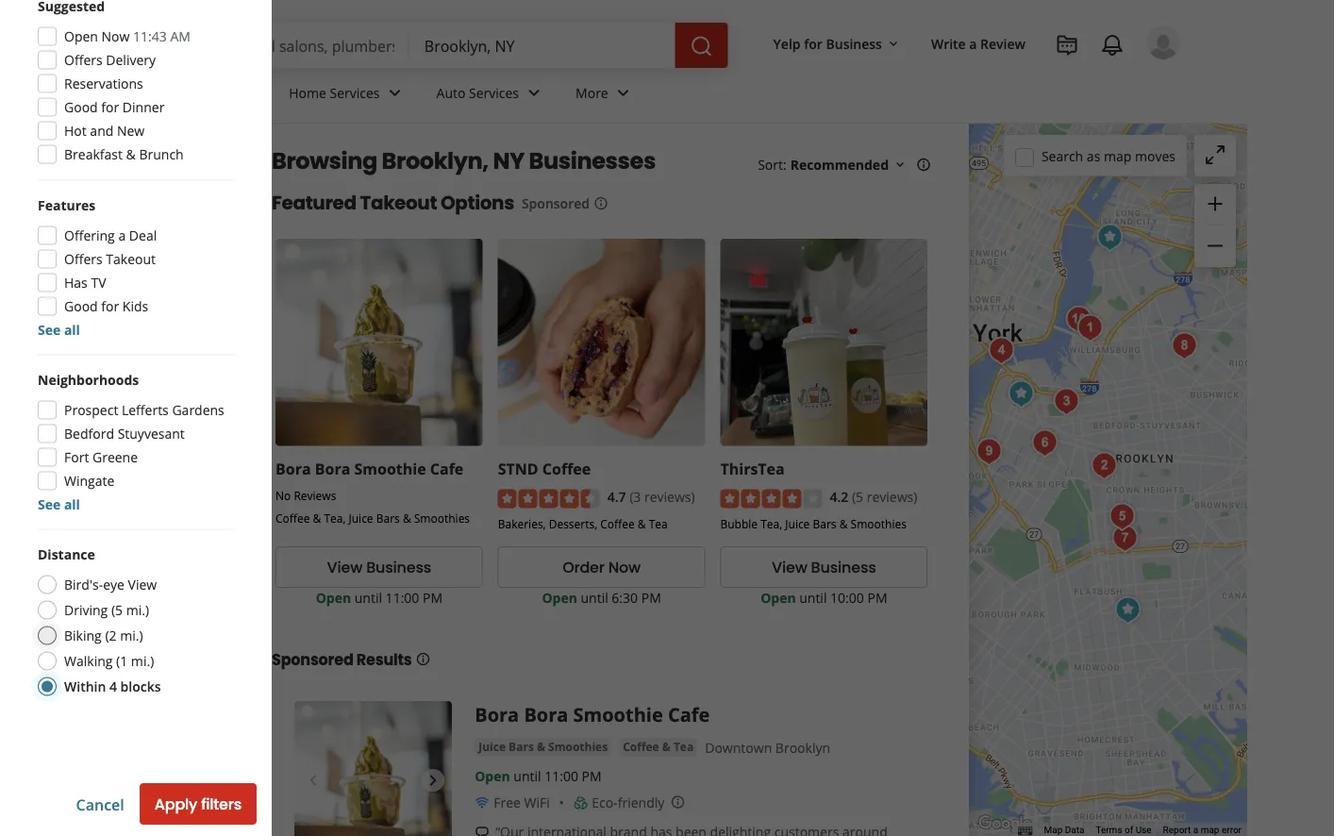 Task type: vqa. For each thing, say whether or not it's contained in the screenshot.
MUSE Fusion+Sushi Icon
no



Task type: describe. For each thing, give the bounding box(es) containing it.
reviews) for view business
[[867, 488, 918, 506]]

map
[[1044, 824, 1063, 836]]

has for 3rd see all button from the bottom
[[64, 274, 88, 292]]

$
[[62, 202, 69, 218]]

4.7 star rating image
[[498, 489, 600, 508]]

restaurants
[[159, 84, 232, 102]]

1 bedford from the top
[[64, 425, 114, 443]]

24 chevron down v2 image
[[612, 82, 635, 104]]

3 all from the top
[[64, 583, 80, 601]]

for up 'driving (5 mi.)'
[[101, 560, 119, 578]]

businesses
[[529, 145, 656, 177]]

3 offers from the top
[[64, 313, 103, 331]]

yelp
[[773, 34, 801, 52]]

open now 11:43 am for group containing open now
[[64, 28, 191, 46]]

search as map moves
[[1042, 147, 1176, 165]]

11:43 for group containing open now
[[133, 28, 167, 46]]

home services
[[289, 84, 380, 102]]

bakeries,
[[498, 516, 546, 531]]

& inside juice bars & smoothies button
[[537, 739, 545, 755]]

(1
[[116, 653, 128, 670]]

featured takeout options
[[272, 190, 514, 216]]

free wifi
[[494, 794, 550, 812]]

coffee & tea link
[[619, 738, 698, 757]]

cafe for bora bora smoothie cafe
[[668, 701, 710, 727]]

suggested
[[38, 260, 105, 277]]

fort greene
[[64, 449, 138, 467]]

offers takeout for 3rd see all button from the bottom
[[64, 251, 156, 268]]

brooklyn
[[776, 739, 831, 757]]

0 vertical spatial bora bora smoothie cafe image
[[1003, 375, 1040, 413]]

16 info v2 image
[[594, 196, 609, 211]]

cafe for bora bora smoothie cafe no reviews coffee & tea, juice bars & smoothies
[[430, 458, 464, 479]]

hot for group containing suggested
[[64, 384, 87, 402]]

browsing
[[272, 145, 377, 177]]

results
[[356, 649, 412, 670]]

bora bora smoothie cafe
[[475, 701, 710, 727]]

options
[[441, 190, 514, 216]]

1 horizontal spatial open until 11:00 pm
[[475, 767, 602, 785]]

2 see all button from the top
[[38, 496, 80, 514]]

within
[[64, 678, 106, 696]]

2 stuyvesant from the top
[[118, 687, 185, 705]]

until up free wifi
[[514, 767, 541, 785]]

stnd coffee
[[498, 458, 591, 479]]

open until 10:00 pm
[[761, 589, 888, 606]]

open until 6:30 pm
[[542, 589, 661, 606]]

desserts,
[[549, 516, 597, 531]]

deal for first see all button from the bottom
[[129, 489, 157, 507]]

zanmi image
[[1104, 498, 1141, 536]]

wifi
[[524, 794, 550, 812]]

pm for thirstea
[[868, 589, 888, 606]]

coffee & tea button
[[619, 738, 698, 757]]

juice inside button
[[479, 739, 506, 755]]

bird's-eye view
[[64, 576, 157, 594]]

bird's-
[[64, 576, 103, 594]]

distance inside option group
[[38, 546, 95, 564]]

1 gardens from the top
[[172, 402, 224, 419]]

3 see all button from the top
[[38, 583, 80, 601]]

1 vertical spatial 11:00
[[545, 767, 578, 785]]

24 chevron down v2 image for home services
[[384, 82, 406, 104]]

business inside button
[[826, 34, 882, 52]]

brunch for group containing open now
[[139, 146, 184, 164]]

0 horizontal spatial bora bora smoothie cafe image
[[294, 701, 452, 836]]

of
[[1125, 824, 1134, 836]]

previous image
[[302, 769, 325, 792]]

reservations for group containing suggested
[[64, 337, 143, 355]]

16 eco friendly v2 image
[[573, 795, 588, 811]]

1 lefferts from the top
[[122, 402, 169, 419]]

report a map error link
[[1163, 824, 1242, 836]]

eco-friendly
[[592, 794, 665, 812]]

coffee inside 'bora bora smoothie cafe no reviews coffee & tea, juice bars & smoothies'
[[276, 511, 310, 526]]

business for bora bora smoothie cafe
[[366, 557, 431, 578]]

coffee & tea
[[623, 739, 694, 755]]

bubble
[[720, 516, 758, 531]]

keyboard shortcuts image
[[1018, 826, 1033, 836]]

4.2 star rating image
[[720, 489, 822, 508]]

1 horizontal spatial tea,
[[761, 516, 782, 531]]

2 horizontal spatial smoothies
[[851, 516, 907, 531]]

filters
[[201, 794, 242, 815]]

search image
[[690, 35, 713, 58]]

biking (2 mi.)
[[64, 627, 143, 645]]

am for group containing open now
[[170, 28, 191, 46]]

2 bedford stuyvesant from the top
[[64, 687, 185, 705]]

peter luger image
[[1072, 309, 1109, 347]]

breakfast & brunch for group containing open now
[[64, 146, 184, 164]]

bars inside button
[[509, 739, 534, 755]]

good for dinner for group containing open now
[[64, 99, 165, 117]]

(3
[[630, 488, 641, 506]]

see all for second see all button from the top of the page
[[38, 496, 80, 514]]

2 bedford from the top
[[64, 687, 114, 705]]

report a map error
[[1163, 824, 1242, 836]]

see all for first see all button from the bottom
[[38, 583, 80, 601]]

see for 3rd see all button from the bottom
[[38, 321, 61, 339]]

wingate
[[64, 472, 115, 490]]

friendly
[[618, 794, 665, 812]]

kids for 3rd see all button from the bottom
[[123, 298, 148, 316]]

1 bedford stuyvesant from the top
[[64, 425, 185, 443]]

yelp for business button
[[766, 26, 909, 60]]

2 neighborhoods from the top
[[38, 633, 139, 651]]

0 horizontal spatial 11:00
[[386, 589, 419, 606]]

10:00
[[831, 589, 864, 606]]

order now link
[[498, 547, 705, 588]]

(5 for mi.)
[[111, 602, 123, 620]]

sponsored for sponsored results
[[272, 649, 353, 670]]

map data
[[1044, 824, 1085, 836]]

hot and new for group containing open now
[[64, 122, 145, 140]]

brunch for group containing suggested
[[139, 408, 184, 426]]

has for first see all button from the bottom
[[64, 536, 88, 554]]

home services link
[[274, 68, 421, 123]]

write a review link
[[924, 26, 1033, 60]]

stnd
[[498, 458, 539, 479]]

0 vertical spatial takeout
[[360, 190, 437, 216]]

delivery for group containing open now
[[106, 51, 156, 69]]

sponsored results
[[272, 649, 412, 670]]

map for moves
[[1104, 147, 1132, 165]]

1 good from the top
[[64, 99, 98, 117]]

browsing brooklyn, ny businesses
[[272, 145, 656, 177]]

aunts et uncles image
[[1106, 520, 1144, 557]]

pm for bora bora smoothie cafe
[[423, 589, 443, 606]]

auto services
[[436, 84, 519, 102]]

restaurants link
[[143, 68, 274, 123]]

group containing open now
[[38, 0, 234, 165]]

bars inside 'bora bora smoothie cafe no reviews coffee & tea, juice bars & smoothies'
[[376, 511, 400, 526]]

tea inside button
[[674, 739, 694, 755]]

2 horizontal spatial bars
[[813, 516, 837, 531]]

coffee down 4.7
[[600, 516, 635, 531]]

reviews
[[294, 488, 336, 503]]

yelp for business
[[773, 34, 882, 52]]

3 good from the top
[[64, 360, 98, 378]]

stnd coffee image
[[1091, 218, 1129, 256]]

terms of use link
[[1096, 824, 1152, 836]]

offers delivery for group containing suggested
[[64, 313, 156, 331]]

delivery for group containing suggested
[[106, 313, 156, 331]]

features for 3rd see all button from the bottom
[[38, 197, 96, 215]]

offering a deal for 3rd see all button from the bottom
[[64, 227, 157, 245]]

view for bora bora smoothie cafe
[[327, 557, 363, 578]]

1 horizontal spatial 16 info v2 image
[[916, 157, 931, 172]]

moves
[[1135, 147, 1176, 165]]

view inside option group
[[128, 576, 157, 594]]

cancel
[[76, 794, 124, 814]]

new for group containing open now
[[117, 122, 145, 140]]

review
[[981, 34, 1026, 52]]

apply filters button
[[139, 783, 257, 825]]

as
[[1087, 147, 1101, 165]]

filters
[[38, 155, 85, 175]]

4
[[109, 678, 117, 696]]

terms
[[1096, 824, 1123, 836]]

home
[[289, 84, 326, 102]]

now for group containing open now
[[102, 28, 130, 46]]

report
[[1163, 824, 1191, 836]]

juice bars & smoothies link
[[475, 738, 612, 757]]

24 chevron down v2 image for auto services
[[523, 82, 545, 104]]

hot for group containing open now
[[64, 122, 87, 140]]

1 prospect from the top
[[64, 402, 118, 419]]

within 4 blocks
[[64, 678, 161, 696]]

data
[[1065, 824, 1085, 836]]

starbucks image
[[1109, 591, 1147, 629]]

4.2 (5 reviews)
[[830, 488, 918, 506]]

bora bora smoothie cafe no reviews coffee & tea, juice bars & smoothies
[[276, 458, 470, 526]]

sort:
[[758, 155, 787, 173]]

bakeries, desserts, coffee & tea
[[498, 516, 668, 531]]

zoom out image
[[1204, 234, 1227, 257]]

1 neighborhoods from the top
[[38, 371, 139, 389]]

more
[[576, 84, 608, 102]]

until for bora bora smoothie cafe
[[355, 589, 382, 606]]

now for group containing suggested
[[102, 290, 130, 308]]

driving (5 mi.)
[[64, 602, 149, 620]]

features for first see all button from the bottom
[[38, 459, 96, 477]]

coffee up "4.7 star rating" image
[[542, 458, 591, 479]]

apply filters
[[155, 794, 242, 815]]

1 offers from the top
[[64, 51, 103, 69]]

view business for thirstea
[[772, 557, 876, 578]]

16 chevron down v2 image
[[886, 37, 901, 52]]

bubble tea, juice bars & smoothies
[[720, 516, 907, 531]]

16 free wifi v2 image
[[475, 795, 490, 811]]

apply
[[155, 794, 197, 815]]

offers takeout for first see all button from the bottom
[[64, 512, 156, 530]]

takeout for 3rd see all button from the bottom
[[106, 251, 156, 268]]

1 stuyvesant from the top
[[118, 425, 185, 443]]

featured
[[272, 190, 356, 216]]

walking (1 mi.)
[[64, 653, 154, 670]]

error
[[1222, 824, 1242, 836]]

juice inside 'bora bora smoothie cafe no reviews coffee & tea, juice bars & smoothies'
[[349, 511, 373, 526]]

reservations for group containing open now
[[64, 75, 143, 93]]

bunna cafe image
[[1166, 327, 1204, 365]]



Task type: locate. For each thing, give the bounding box(es) containing it.
evelina image
[[1048, 383, 1086, 420]]

has tv down $
[[64, 274, 106, 292]]

bora bora smoothie cafe link up reviews
[[276, 458, 464, 479]]

0 horizontal spatial cafe
[[430, 458, 464, 479]]

2 services from the left
[[469, 84, 519, 102]]

24 chevron down v2 image inside auto services link
[[523, 82, 545, 104]]

open now 11:43 am up restaurants
[[64, 28, 191, 46]]

0 horizontal spatial view business link
[[276, 547, 483, 588]]

offering a deal for first see all button from the bottom
[[64, 489, 157, 507]]

map for error
[[1201, 824, 1220, 836]]

view business link for bora bora smoothie cafe
[[276, 547, 483, 588]]

has
[[64, 274, 88, 292], [64, 536, 88, 554]]

2 11:43 from the top
[[133, 290, 167, 308]]

see all down wingate
[[38, 496, 80, 514]]

0 vertical spatial dinner
[[123, 99, 165, 117]]

0 vertical spatial offers takeout
[[64, 251, 156, 268]]

1 horizontal spatial cafe
[[668, 701, 710, 727]]

zoom in image
[[1204, 192, 1227, 215]]

0 vertical spatial deal
[[129, 227, 157, 245]]

mi.) down the bird's-eye view
[[126, 602, 149, 620]]

1 offers takeout from the top
[[64, 251, 156, 268]]

thirstea
[[720, 458, 785, 479]]

2 offering from the top
[[64, 489, 115, 507]]

coffee
[[542, 458, 591, 479], [276, 511, 310, 526], [600, 516, 635, 531], [623, 739, 659, 755]]

for left restaurants
[[101, 99, 119, 117]]

takeout right suggested
[[106, 251, 156, 268]]

3 see all from the top
[[38, 583, 80, 601]]

1 view business link from the left
[[276, 547, 483, 588]]

1 vertical spatial offering
[[64, 489, 115, 507]]

1 vertical spatial has tv
[[64, 536, 106, 554]]

offering a deal down greene
[[64, 489, 157, 507]]

4.2
[[830, 488, 849, 506]]

0 vertical spatial 11:43
[[133, 28, 167, 46]]

breakfast for group containing suggested
[[64, 408, 123, 426]]

1 see all button from the top
[[38, 321, 80, 339]]

1 vertical spatial lefferts
[[122, 663, 169, 681]]

the river café image
[[983, 332, 1021, 369]]

bedford down walking
[[64, 687, 114, 705]]

see all button up driving
[[38, 583, 80, 601]]

0 vertical spatial bedford
[[64, 425, 114, 443]]

2 see from the top
[[38, 496, 61, 514]]

takeout down wingate
[[106, 512, 156, 530]]

sponsored left 16 info v2 image
[[522, 194, 590, 212]]

coffee inside button
[[623, 739, 659, 755]]

0 vertical spatial new
[[117, 122, 145, 140]]

offering a deal up suggested
[[64, 227, 157, 245]]

hot and new up fort greene
[[64, 384, 145, 402]]

no
[[276, 488, 291, 503]]

0 vertical spatial offering
[[64, 227, 115, 245]]

kids
[[123, 298, 148, 316], [123, 560, 148, 578]]

16 info v2 image
[[916, 157, 931, 172], [416, 652, 431, 667]]

breakfast for group containing open now
[[64, 146, 123, 164]]

11:00 up results
[[386, 589, 419, 606]]

1 24 chevron down v2 image from the left
[[384, 82, 406, 104]]

1 breakfast from the top
[[64, 146, 123, 164]]

pm for stnd coffee
[[641, 589, 661, 606]]

good for dinner
[[64, 99, 165, 117], [64, 360, 165, 378]]

juice bars & smoothies
[[479, 739, 608, 755]]

neighborhoods
[[38, 371, 139, 389], [38, 633, 139, 651]]

new for group containing suggested
[[117, 384, 145, 402]]

open now 11:43 am for group containing suggested
[[64, 290, 191, 308]]

0 vertical spatial tea
[[649, 516, 668, 531]]

0 vertical spatial distance
[[38, 546, 95, 564]]

2 vertical spatial takeout
[[106, 512, 156, 530]]

see
[[38, 321, 61, 339], [38, 496, 61, 514], [38, 583, 61, 601]]

offers
[[64, 51, 103, 69], [64, 251, 103, 268], [64, 313, 103, 331], [64, 512, 103, 530]]

1 dinner from the top
[[123, 99, 165, 117]]

map region
[[735, 87, 1334, 836]]

good for kids for 3rd see all button from the bottom
[[64, 298, 148, 316]]

next image
[[422, 769, 445, 792]]

2 and from the top
[[90, 384, 114, 402]]

distance
[[38, 546, 95, 564], [38, 808, 95, 826]]

1 vertical spatial open until 11:00 pm
[[475, 767, 602, 785]]

1 new from the top
[[117, 122, 145, 140]]

1 vertical spatial bedford stuyvesant
[[64, 687, 185, 705]]

1 horizontal spatial view
[[327, 557, 363, 578]]

reviews) right (3
[[645, 488, 695, 506]]

reservations down suggested
[[64, 337, 143, 355]]

business down 'bora bora smoothie cafe no reviews coffee & tea, juice bars & smoothies'
[[366, 557, 431, 578]]

1 good for kids from the top
[[64, 298, 148, 316]]

1 delivery from the top
[[106, 51, 156, 69]]

until left 10:00
[[800, 589, 827, 606]]

mi.)
[[126, 602, 149, 620], [120, 627, 143, 645], [131, 653, 154, 670]]

stuyvesant up greene
[[118, 425, 185, 443]]

dinner for group containing suggested
[[123, 360, 165, 378]]

0 vertical spatial prospect lefferts gardens
[[64, 402, 224, 419]]

services right the auto at top left
[[469, 84, 519, 102]]

view business
[[327, 557, 431, 578], [772, 557, 876, 578]]

2 good for kids from the top
[[64, 560, 148, 578]]

1 vertical spatial stuyvesant
[[118, 687, 185, 705]]

1 vertical spatial 16 info v2 image
[[416, 652, 431, 667]]

0 vertical spatial mi.)
[[126, 602, 149, 620]]

services for home services
[[330, 84, 380, 102]]

business for thirstea
[[811, 557, 876, 578]]

offering
[[64, 227, 115, 245], [64, 489, 115, 507]]

offers takeout
[[64, 251, 156, 268], [64, 512, 156, 530]]

2 24 chevron down v2 image from the left
[[523, 82, 545, 104]]

bora bora smoothie cafe image
[[1003, 375, 1040, 413], [294, 701, 452, 836]]

1 vertical spatial hot
[[64, 384, 87, 402]]

1 vertical spatial see all
[[38, 496, 80, 514]]

4 offers from the top
[[64, 512, 103, 530]]

1 vertical spatial distance
[[38, 808, 95, 826]]

1 horizontal spatial map
[[1201, 824, 1220, 836]]

view up open until 10:00 pm
[[772, 557, 807, 578]]

0 vertical spatial sponsored
[[522, 194, 590, 212]]

offers delivery for group containing open now
[[64, 51, 156, 69]]

takeout
[[360, 190, 437, 216], [106, 251, 156, 268], [106, 512, 156, 530]]

1 hot and new from the top
[[64, 122, 145, 140]]

tea,
[[324, 511, 346, 526], [761, 516, 782, 531]]

tea, inside 'bora bora smoothie cafe no reviews coffee & tea, juice bars & smoothies'
[[324, 511, 346, 526]]

blocks
[[120, 678, 161, 696]]

tea
[[649, 516, 668, 531], [674, 739, 694, 755]]

view business down 'bora bora smoothie cafe no reviews coffee & tea, juice bars & smoothies'
[[327, 557, 431, 578]]

expand map image
[[1204, 143, 1227, 166]]

google image
[[974, 812, 1036, 836]]

until for stnd coffee
[[581, 589, 608, 606]]

2 features from the top
[[38, 459, 96, 477]]

view business link up open until 10:00 pm
[[720, 547, 928, 588]]

mi.) right (2
[[120, 627, 143, 645]]

thirstea link
[[720, 458, 785, 479]]

0 vertical spatial good for dinner
[[64, 99, 165, 117]]

1 has from the top
[[64, 274, 88, 292]]

1 see from the top
[[38, 321, 61, 339]]

1 kids from the top
[[123, 298, 148, 316]]

breakfast & brunch for group containing suggested
[[64, 408, 184, 426]]

0 horizontal spatial 16 info v2 image
[[416, 652, 431, 667]]

smoothie for bora bora smoothie cafe no reviews coffee & tea, juice bars & smoothies
[[354, 458, 426, 479]]

1 horizontal spatial bora bora smoothie cafe link
[[475, 701, 710, 727]]

1 vertical spatial offers takeout
[[64, 512, 156, 530]]

0 vertical spatial all
[[64, 321, 80, 339]]

0 vertical spatial now
[[102, 28, 130, 46]]

kids for first see all button from the bottom
[[123, 560, 148, 578]]

1 vertical spatial kids
[[123, 560, 148, 578]]

2 view business link from the left
[[720, 547, 928, 588]]

smoothies inside 'bora bora smoothie cafe no reviews coffee & tea, juice bars & smoothies'
[[414, 511, 470, 526]]

2 offering a deal from the top
[[64, 489, 157, 507]]

terms of use
[[1096, 824, 1152, 836]]

features
[[38, 197, 96, 215], [38, 459, 96, 477]]

and for group containing suggested
[[90, 384, 114, 402]]

1 horizontal spatial tea
[[674, 739, 694, 755]]

view business link
[[276, 547, 483, 588], [720, 547, 928, 588]]

business up 10:00
[[811, 557, 876, 578]]

1 offers delivery from the top
[[64, 51, 156, 69]]

group
[[38, 0, 234, 165], [1195, 184, 1236, 267], [38, 196, 234, 340], [32, 259, 234, 432], [38, 371, 234, 514], [32, 458, 234, 602], [32, 633, 234, 776]]

smoothie inside 'bora bora smoothie cafe no reviews coffee & tea, juice bars & smoothies'
[[354, 458, 426, 479]]

good for kids up 'driving (5 mi.)'
[[64, 560, 148, 578]]

0 vertical spatial brunch
[[139, 146, 184, 164]]

1 vertical spatial tea
[[674, 739, 694, 755]]

brooklyn,
[[382, 145, 489, 177]]

hot up filters
[[64, 122, 87, 140]]

mi.) for walking (1 mi.)
[[131, 653, 154, 670]]

view down reviews
[[327, 557, 363, 578]]

downtown
[[705, 739, 772, 757]]

2 good for dinner from the top
[[64, 360, 165, 378]]

1 vertical spatial features
[[38, 459, 96, 477]]

ny
[[493, 145, 525, 177]]

eco-
[[592, 794, 618, 812]]

1 vertical spatial bedford
[[64, 687, 114, 705]]

for
[[804, 34, 823, 52], [101, 99, 119, 117], [101, 298, 119, 316], [101, 360, 119, 378], [101, 560, 119, 578]]

6:30
[[612, 589, 638, 606]]

1 vertical spatial map
[[1201, 824, 1220, 836]]

view business link for thirstea
[[720, 547, 928, 588]]

until for thirstea
[[800, 589, 827, 606]]

write a review
[[931, 34, 1026, 52]]

2 tv from the top
[[91, 536, 106, 554]]

see for first see all button from the bottom
[[38, 583, 61, 601]]

2 dinner from the top
[[123, 360, 165, 378]]

2 new from the top
[[117, 384, 145, 402]]

view for thirstea
[[772, 557, 807, 578]]

good for kids for first see all button from the bottom
[[64, 560, 148, 578]]

1 horizontal spatial 24 chevron down v2 image
[[523, 82, 545, 104]]

1 horizontal spatial (5
[[852, 488, 864, 506]]

1 horizontal spatial smoothie
[[573, 701, 663, 727]]

11:00
[[386, 589, 419, 606], [545, 767, 578, 785]]

view business link down 'bora bora smoothie cafe no reviews coffee & tea, juice bars & smoothies'
[[276, 547, 483, 588]]

mi.) for biking (2 mi.)
[[120, 627, 143, 645]]

offers takeout down $
[[64, 251, 156, 268]]

smoothie
[[354, 458, 426, 479], [573, 701, 663, 727]]

0 horizontal spatial bars
[[376, 511, 400, 526]]

has tv for first see all button from the bottom
[[64, 536, 106, 554]]

user actions element
[[758, 24, 1207, 140]]

projects image
[[1056, 34, 1079, 57]]

2 deal from the top
[[129, 489, 157, 507]]

sponsored for sponsored
[[522, 194, 590, 212]]

hot up "fort"
[[64, 384, 87, 402]]

2 kids from the top
[[123, 560, 148, 578]]

tea down "4.7 (3 reviews)"
[[649, 516, 668, 531]]

2 breakfast & brunch from the top
[[64, 408, 184, 426]]

2 reviews) from the left
[[867, 488, 918, 506]]

smoothies down 'bora bora smoothie cafe'
[[548, 739, 608, 755]]

bedford
[[64, 425, 114, 443], [64, 687, 114, 705]]

24 chevron down v2 image inside the home services link
[[384, 82, 406, 104]]

2 horizontal spatial view
[[772, 557, 807, 578]]

1 vertical spatial prospect lefferts gardens
[[64, 663, 224, 681]]

reviews) right '4.2'
[[867, 488, 918, 506]]

2 good from the top
[[64, 298, 98, 316]]

1 offering from the top
[[64, 227, 115, 245]]

0 vertical spatial gardens
[[172, 402, 224, 419]]

1 reviews) from the left
[[645, 488, 695, 506]]

map
[[1104, 147, 1132, 165], [1201, 824, 1220, 836]]

1 offering a deal from the top
[[64, 227, 157, 245]]

1 horizontal spatial view business link
[[720, 547, 928, 588]]

view business up open until 10:00 pm
[[772, 557, 876, 578]]

2 am from the top
[[170, 290, 191, 308]]

2 all from the top
[[64, 496, 80, 514]]

1 brunch from the top
[[139, 146, 184, 164]]

now inside 'order now' link
[[608, 557, 641, 578]]

see all button down suggested
[[38, 321, 80, 339]]

1 vertical spatial bora bora smoothie cafe link
[[475, 701, 710, 727]]

mi.) for driving (5 mi.)
[[126, 602, 149, 620]]

reviews) for order now
[[645, 488, 695, 506]]

2 offers delivery from the top
[[64, 313, 156, 331]]

0 horizontal spatial reviews)
[[645, 488, 695, 506]]

1 services from the left
[[330, 84, 380, 102]]

tea, down reviews
[[324, 511, 346, 526]]

1 horizontal spatial smoothies
[[548, 739, 608, 755]]

smoothies down 4.2 (5 reviews)
[[851, 516, 907, 531]]

1 vertical spatial see all button
[[38, 496, 80, 514]]

see for second see all button from the top of the page
[[38, 496, 61, 514]]

greene
[[92, 449, 138, 467]]

hot and new for group containing suggested
[[64, 384, 145, 402]]

open
[[64, 28, 98, 46], [64, 290, 98, 308], [316, 589, 351, 606], [542, 589, 577, 606], [761, 589, 796, 606], [475, 767, 510, 785]]

breakfast & brunch
[[64, 146, 184, 164], [64, 408, 184, 426]]

2 hot from the top
[[64, 384, 87, 402]]

prospect
[[64, 402, 118, 419], [64, 663, 118, 681]]

deal for 3rd see all button from the bottom
[[129, 227, 157, 245]]

2 hot and new from the top
[[64, 384, 145, 402]]

1 open now 11:43 am from the top
[[64, 28, 191, 46]]

4 good from the top
[[64, 560, 98, 578]]

(5 right '4.2'
[[852, 488, 864, 506]]

1 vertical spatial mi.)
[[120, 627, 143, 645]]

1 vertical spatial takeout
[[106, 251, 156, 268]]

0 vertical spatial breakfast & brunch
[[64, 146, 184, 164]]

lefferts
[[122, 402, 169, 419], [122, 663, 169, 681]]

see all up driving
[[38, 583, 80, 601]]

see all for 3rd see all button from the bottom
[[38, 321, 80, 339]]

has down $
[[64, 274, 88, 292]]

auto services link
[[421, 68, 561, 123]]

bedford stuyvesant
[[64, 425, 185, 443], [64, 687, 185, 705]]

1 vertical spatial offers delivery
[[64, 313, 156, 331]]

bedford up fort greene
[[64, 425, 114, 443]]

bora
[[276, 458, 311, 479], [315, 458, 350, 479], [475, 701, 519, 727], [524, 701, 568, 727]]

open until 11:00 pm up results
[[316, 589, 443, 606]]

breakfast up fort greene
[[64, 408, 123, 426]]

view right eye
[[128, 576, 157, 594]]

0 vertical spatial 16 info v2 image
[[916, 157, 931, 172]]

breakfast & brunch up greene
[[64, 408, 184, 426]]

1 distance from the top
[[38, 546, 95, 564]]

bedford stuyvesant down (1
[[64, 687, 185, 705]]

1 all from the top
[[64, 321, 80, 339]]

2 delivery from the top
[[106, 313, 156, 331]]

cafe up coffee & tea
[[668, 701, 710, 727]]

1 vertical spatial tv
[[91, 536, 106, 554]]

has tv
[[64, 274, 106, 292], [64, 536, 106, 554]]

1 horizontal spatial bora bora smoothie cafe image
[[1003, 375, 1040, 413]]

bogota latin bistro image
[[1026, 424, 1064, 462]]

for right the yelp
[[804, 34, 823, 52]]

bora bora smoothie cafe link
[[276, 458, 464, 479], [475, 701, 710, 727]]

business categories element
[[143, 68, 1181, 123]]

0 vertical spatial delivery
[[106, 51, 156, 69]]

2 vertical spatial all
[[64, 583, 80, 601]]

1 am from the top
[[170, 28, 191, 46]]

0 vertical spatial bora bora smoothie cafe link
[[276, 458, 464, 479]]

see all down suggested
[[38, 321, 80, 339]]

0 vertical spatial see all button
[[38, 321, 80, 339]]

has tv up bird's-
[[64, 536, 106, 554]]

0 vertical spatial map
[[1104, 147, 1132, 165]]

for down suggested
[[101, 298, 119, 316]]

option group
[[38, 545, 234, 699]]

1 reservations from the top
[[64, 75, 143, 93]]

1 horizontal spatial bars
[[509, 739, 534, 755]]

juice bars & smoothies button
[[475, 738, 612, 757]]

1 vertical spatial neighborhoods
[[38, 633, 139, 651]]

breakfast
[[64, 146, 123, 164], [64, 408, 123, 426]]

hot and new up filters
[[64, 122, 145, 140]]

cafe left 'stnd'
[[430, 458, 464, 479]]

sponsored
[[522, 194, 590, 212], [272, 649, 353, 670]]

& inside coffee & tea button
[[662, 739, 671, 755]]

0 vertical spatial 11:00
[[386, 589, 419, 606]]

1 vertical spatial has
[[64, 536, 88, 554]]

1 vertical spatial see
[[38, 496, 61, 514]]

1 vertical spatial bora bora smoothie cafe image
[[294, 701, 452, 836]]

2 vertical spatial see all button
[[38, 583, 80, 601]]

0 vertical spatial offers delivery
[[64, 51, 156, 69]]

2 open now 11:43 am from the top
[[64, 290, 191, 308]]

a
[[969, 34, 977, 52], [118, 227, 126, 245], [118, 489, 126, 507], [1194, 824, 1199, 836]]

2 prospect from the top
[[64, 663, 118, 681]]

1 breakfast & brunch from the top
[[64, 146, 184, 164]]

reservations up filters
[[64, 75, 143, 93]]

good up "fort"
[[64, 360, 98, 378]]

map left error
[[1201, 824, 1220, 836]]

2 breakfast from the top
[[64, 408, 123, 426]]

2 horizontal spatial juice
[[785, 516, 810, 531]]

good up filters
[[64, 99, 98, 117]]

sponsored left results
[[272, 649, 353, 670]]

0 vertical spatial lefferts
[[122, 402, 169, 419]]

all up driving
[[64, 583, 80, 601]]

$ button
[[42, 195, 88, 224]]

2 reservations from the top
[[64, 337, 143, 355]]

bedford stuyvesant up greene
[[64, 425, 185, 443]]

more link
[[561, 68, 650, 123]]

1 horizontal spatial services
[[469, 84, 519, 102]]

1 features from the top
[[38, 197, 96, 215]]

2 offers takeout from the top
[[64, 512, 156, 530]]

good for dinner for group containing suggested
[[64, 360, 165, 378]]

(2
[[105, 627, 117, 645]]

until up results
[[355, 589, 382, 606]]

good left eye
[[64, 560, 98, 578]]

1 11:43 from the top
[[133, 28, 167, 46]]

view
[[327, 557, 363, 578], [772, 557, 807, 578], [128, 576, 157, 594]]

None search field
[[143, 23, 732, 68]]

map right as in the right top of the page
[[1104, 147, 1132, 165]]

1 vertical spatial offering a deal
[[64, 489, 157, 507]]

24 chevron down v2 image
[[384, 82, 406, 104], [523, 82, 545, 104]]

0 vertical spatial offering a deal
[[64, 227, 157, 245]]

16 speech v2 image
[[475, 825, 490, 836]]

offering down fort greene
[[64, 489, 115, 507]]

2 brunch from the top
[[139, 408, 184, 426]]

stuyvesant
[[118, 425, 185, 443], [118, 687, 185, 705]]

11:00 up the "16 eco friendly v2" icon
[[545, 767, 578, 785]]

neighborhoods up walking
[[38, 633, 139, 651]]

0 vertical spatial reservations
[[64, 75, 143, 93]]

good for dinner up greene
[[64, 360, 165, 378]]

aska image
[[1060, 301, 1098, 338]]

has tv for 3rd see all button from the bottom
[[64, 274, 106, 292]]

11:43 for group containing suggested
[[133, 290, 167, 308]]

has up bird's-
[[64, 536, 88, 554]]

services
[[330, 84, 380, 102], [469, 84, 519, 102]]

open until 11:00 pm up wifi
[[475, 767, 602, 785]]

services for auto services
[[469, 84, 519, 102]]

0 vertical spatial am
[[170, 28, 191, 46]]

and for group containing open now
[[90, 122, 114, 140]]

lefferts up greene
[[122, 402, 169, 419]]

(5 down eye
[[111, 602, 123, 620]]

am for group containing suggested
[[170, 290, 191, 308]]

now
[[102, 28, 130, 46], [102, 290, 130, 308], [608, 557, 641, 578]]

for up greene
[[101, 360, 119, 378]]

offers takeout down wingate
[[64, 512, 156, 530]]

takeout for first see all button from the bottom
[[106, 512, 156, 530]]

biking
[[64, 627, 102, 645]]

0 vertical spatial good for kids
[[64, 298, 148, 316]]

breakfast & brunch up $
[[64, 146, 184, 164]]

barboncino pizza & bar image
[[1086, 447, 1123, 485]]

1 vertical spatial cafe
[[668, 701, 710, 727]]

1 good for dinner from the top
[[64, 99, 165, 117]]

mi.) right (1
[[131, 653, 154, 670]]

tea, down 4.2 star rating image in the right of the page
[[761, 516, 782, 531]]

group containing suggested
[[32, 259, 234, 432]]

tv
[[91, 274, 106, 292], [91, 536, 106, 554]]

0 vertical spatial neighborhoods
[[38, 371, 139, 389]]

cafe inside 'bora bora smoothie cafe no reviews coffee & tea, juice bars & smoothies'
[[430, 458, 464, 479]]

24 chevron down v2 image right the auto services
[[523, 82, 545, 104]]

4.7
[[607, 488, 626, 506]]

see all button down wingate
[[38, 496, 80, 514]]

1 prospect lefferts gardens from the top
[[64, 402, 224, 419]]

24 chevron down v2 image left the auto at top left
[[384, 82, 406, 104]]

1 and from the top
[[90, 122, 114, 140]]

2 view business from the left
[[772, 557, 876, 578]]

delivery
[[106, 51, 156, 69], [106, 313, 156, 331]]

1 vertical spatial sponsored
[[272, 649, 353, 670]]

1 vertical spatial good for kids
[[64, 560, 148, 578]]

buttermilk channel image
[[971, 433, 1008, 470]]

0 vertical spatial tv
[[91, 274, 106, 292]]

services right home
[[330, 84, 380, 102]]

notifications image
[[1101, 34, 1124, 57]]

neighborhoods up "fort"
[[38, 371, 139, 389]]

bora bora smoothie cafe link up 'juice bars & smoothies'
[[475, 701, 710, 727]]

view business for bora bora smoothie cafe
[[327, 557, 431, 578]]

3 see from the top
[[38, 583, 61, 601]]

2 prospect lefferts gardens from the top
[[64, 663, 224, 681]]

open now 11:43 am down suggested
[[64, 290, 191, 308]]

coffee down no
[[276, 511, 310, 526]]

2 see all from the top
[[38, 496, 80, 514]]

0 vertical spatial features
[[38, 197, 96, 215]]

driving
[[64, 602, 108, 620]]

1 has tv from the top
[[64, 274, 106, 292]]

info icon image
[[670, 794, 685, 809], [670, 794, 685, 809]]

1 see all from the top
[[38, 321, 80, 339]]

business left the "16 chevron down v2" icon
[[826, 34, 882, 52]]

1 deal from the top
[[129, 227, 157, 245]]

1 vertical spatial am
[[170, 290, 191, 308]]

until left 6:30
[[581, 589, 608, 606]]

order
[[563, 557, 605, 578]]

0 horizontal spatial services
[[330, 84, 380, 102]]

1 vertical spatial smoothie
[[573, 701, 663, 727]]

1 hot from the top
[[64, 122, 87, 140]]

2 distance from the top
[[38, 808, 95, 826]]

2 gardens from the top
[[172, 663, 224, 681]]

stnd coffee link
[[498, 458, 591, 479]]

2 has from the top
[[64, 536, 88, 554]]

for inside button
[[804, 34, 823, 52]]

1 horizontal spatial sponsored
[[522, 194, 590, 212]]

2 offers from the top
[[64, 251, 103, 268]]

smoothies left bakeries,
[[414, 511, 470, 526]]

4.7 (3 reviews)
[[607, 488, 695, 506]]

0 vertical spatial hot
[[64, 122, 87, 140]]

open now 11:43 am
[[64, 28, 191, 46], [64, 290, 191, 308]]

use
[[1136, 824, 1152, 836]]

0 horizontal spatial view
[[128, 576, 157, 594]]

dinner for group containing open now
[[123, 99, 165, 117]]

smoothies inside button
[[548, 739, 608, 755]]

all down suggested
[[64, 321, 80, 339]]

tea left 'downtown' in the right of the page
[[674, 739, 694, 755]]

1 view business from the left
[[327, 557, 431, 578]]

0 vertical spatial open now 11:43 am
[[64, 28, 191, 46]]

(5 for reviews)
[[852, 488, 864, 506]]

coffee up friendly
[[623, 739, 659, 755]]

auto
[[436, 84, 466, 102]]

slideshow element
[[294, 701, 452, 836]]

0 horizontal spatial open until 11:00 pm
[[316, 589, 443, 606]]

2 has tv from the top
[[64, 536, 106, 554]]

offering down $
[[64, 227, 115, 245]]

1 tv from the top
[[91, 274, 106, 292]]

2 lefferts from the top
[[122, 663, 169, 681]]

good for kids down suggested
[[64, 298, 148, 316]]

good down suggested
[[64, 298, 98, 316]]

smoothie for bora bora smoothie cafe
[[573, 701, 663, 727]]

all down wingate
[[64, 496, 80, 514]]

cancel button
[[76, 794, 124, 814]]

business
[[826, 34, 882, 52], [366, 557, 431, 578], [811, 557, 876, 578]]

option group containing distance
[[38, 545, 234, 699]]



